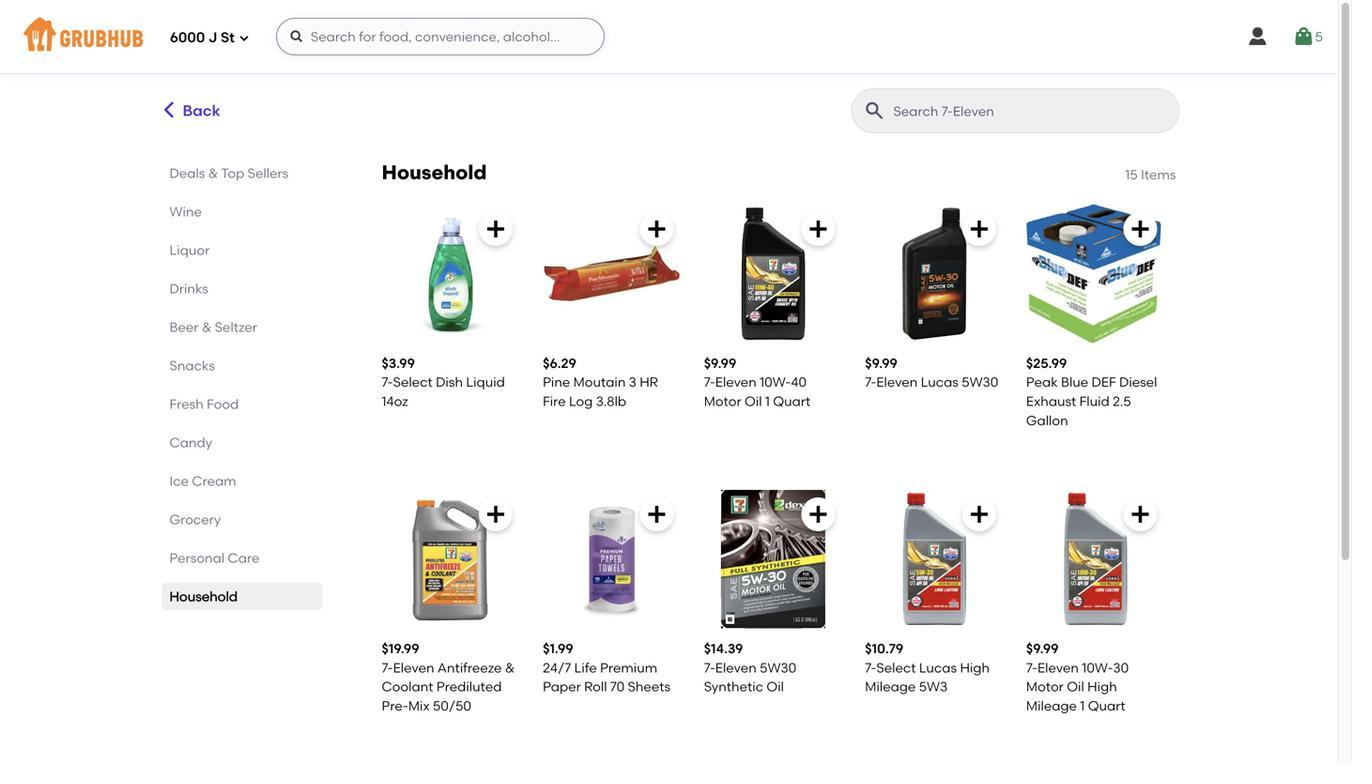 Task type: vqa. For each thing, say whether or not it's contained in the screenshot.
the bottommost lucas
yes



Task type: locate. For each thing, give the bounding box(es) containing it.
mileage
[[865, 679, 916, 695], [1027, 698, 1077, 714]]

$9.99
[[704, 356, 737, 372], [865, 356, 898, 372], [1027, 641, 1059, 657]]

5 button
[[1293, 20, 1323, 54]]

oil
[[745, 394, 762, 410], [767, 679, 784, 695], [1067, 679, 1085, 695]]

proceed to checkout button
[[1053, 654, 1305, 688]]

0 horizontal spatial 5w30
[[760, 660, 797, 676]]

10w- inside $9.99 7-eleven 10w-40 motor oil 1 quart
[[760, 374, 791, 390]]

0 vertical spatial 5w30
[[962, 374, 999, 390]]

$3.99
[[382, 356, 415, 372]]

0 vertical spatial 10w-
[[760, 374, 791, 390]]

lucas
[[921, 374, 959, 390], [919, 660, 957, 676]]

5w30 left peak
[[962, 374, 999, 390]]

ice cream tab
[[170, 472, 315, 491]]

high
[[960, 660, 990, 676], [1088, 679, 1118, 695]]

select for $3.99
[[393, 374, 433, 390]]

7- down $10.79 in the bottom right of the page
[[865, 660, 877, 676]]

1 vertical spatial &
[[202, 319, 212, 335]]

5w30 up synthetic
[[760, 660, 797, 676]]

7- right the hr
[[704, 374, 716, 390]]

0 horizontal spatial oil
[[745, 394, 762, 410]]

$6.29
[[543, 356, 577, 372]]

1 vertical spatial 5w30
[[760, 660, 797, 676]]

7- for 7-select dish liquid 14oz
[[382, 374, 393, 390]]

quart down '40'
[[773, 394, 811, 410]]

gallon
[[1027, 413, 1069, 429]]

lucas inside $10.79 7-select lucas high mileage 5w3
[[919, 660, 957, 676]]

$19.99
[[382, 641, 419, 657]]

lucas inside $9.99 7-eleven lucas 5w30
[[921, 374, 959, 390]]

1
[[765, 394, 770, 410], [1080, 698, 1085, 714]]

eleven
[[716, 374, 757, 390], [877, 374, 918, 390], [393, 660, 434, 676], [716, 660, 757, 676], [1038, 660, 1079, 676]]

1 vertical spatial 1
[[1080, 698, 1085, 714]]

5w30
[[962, 374, 999, 390], [760, 660, 797, 676]]

& right "antifreeze"
[[505, 660, 515, 676]]

1 horizontal spatial 5w30
[[962, 374, 999, 390]]

7-
[[382, 374, 393, 390], [704, 374, 716, 390], [865, 374, 877, 390], [382, 660, 393, 676], [704, 660, 716, 676], [865, 660, 877, 676], [1027, 660, 1038, 676]]

0 vertical spatial motor
[[704, 394, 742, 410]]

7- inside $10.79 7-select lucas high mileage 5w3
[[865, 660, 877, 676]]

50/50
[[433, 698, 472, 714]]

motor inside '$9.99 7-eleven 10w-30 motor oil high mileage 1 quart'
[[1027, 679, 1064, 695]]

0 vertical spatial quart
[[773, 394, 811, 410]]

svg image inside 5 button
[[1293, 25, 1316, 48]]

1 vertical spatial lucas
[[919, 660, 957, 676]]

1 horizontal spatial $9.99
[[865, 356, 898, 372]]

0 horizontal spatial mileage
[[865, 679, 916, 695]]

0 horizontal spatial quart
[[773, 394, 811, 410]]

personal care
[[170, 550, 260, 566]]

1 horizontal spatial 1
[[1080, 698, 1085, 714]]

hr
[[640, 374, 658, 390]]

10w-
[[760, 374, 791, 390], [1082, 660, 1114, 676]]

7- inside '$14.39 7-eleven 5w30 synthetic oil'
[[704, 660, 716, 676]]

7- down '$14.39'
[[704, 660, 716, 676]]

7-eleven lucas 5w30 image
[[865, 205, 1004, 343]]

7- inside '$9.99 7-eleven 10w-30 motor oil high mileage 1 quart'
[[1027, 660, 1038, 676]]

5
[[1316, 29, 1323, 44]]

fluid
[[1080, 394, 1110, 410]]

0 horizontal spatial motor
[[704, 394, 742, 410]]

grocery tab
[[170, 510, 315, 530]]

oil inside '$9.99 7-eleven 10w-30 motor oil high mileage 1 quart'
[[1067, 679, 1085, 695]]

motor for 7-eleven 10w-30 motor oil high mileage 1 quart
[[1027, 679, 1064, 695]]

beer & seltzer
[[170, 319, 257, 335]]

oil inside '$14.39 7-eleven 5w30 synthetic oil'
[[767, 679, 784, 695]]

2 vertical spatial &
[[505, 660, 515, 676]]

eleven for 7-eleven 5w30 synthetic oil
[[716, 660, 757, 676]]

drinks
[[170, 281, 208, 297]]

1 horizontal spatial select
[[877, 660, 916, 676]]

7- inside $9.99 7-eleven 10w-40 motor oil 1 quart
[[704, 374, 716, 390]]

oil for mileage
[[1067, 679, 1085, 695]]

select inside $3.99 7-select dish liquid 14oz
[[393, 374, 433, 390]]

fresh food tab
[[170, 395, 315, 414]]

7- inside $9.99 7-eleven lucas 5w30
[[865, 374, 877, 390]]

1 horizontal spatial household
[[382, 161, 487, 185]]

mileage inside '$9.99 7-eleven 10w-30 motor oil high mileage 1 quart'
[[1027, 698, 1077, 714]]

eleven inside '$14.39 7-eleven 5w30 synthetic oil'
[[716, 660, 757, 676]]

2 horizontal spatial $9.99
[[1027, 641, 1059, 657]]

quart inside $9.99 7-eleven 10w-40 motor oil 1 quart
[[773, 394, 811, 410]]

7- for 7-eleven 10w-30 motor oil high mileage 1 quart
[[1027, 660, 1038, 676]]

1 horizontal spatial oil
[[767, 679, 784, 695]]

select inside $10.79 7-select lucas high mileage 5w3
[[877, 660, 916, 676]]

$9.99 7-eleven lucas 5w30
[[865, 356, 999, 390]]

proceed to checkout
[[1111, 663, 1247, 679]]

1 vertical spatial high
[[1088, 679, 1118, 695]]

7- for 7-eleven 10w-40 motor oil 1 quart
[[704, 374, 716, 390]]

7- right '40'
[[865, 374, 877, 390]]

st
[[221, 29, 235, 46]]

7-eleven 10w-40 motor oil 1 quart image
[[704, 205, 843, 343]]

14oz
[[382, 394, 408, 410]]

high inside $10.79 7-select lucas high mileage 5w3
[[960, 660, 990, 676]]

7-eleven 10w-30 motor oil high mileage 1 quart image
[[1027, 490, 1165, 629]]

eleven inside $9.99 7-eleven 10w-40 motor oil 1 quart
[[716, 374, 757, 390]]

select down the $3.99
[[393, 374, 433, 390]]

$14.39
[[704, 641, 743, 657]]

$6.29 pine moutain 3 hr fire log 3.8lb
[[543, 356, 658, 410]]

0 vertical spatial high
[[960, 660, 990, 676]]

fresh
[[170, 396, 204, 412]]

svg image for $6.29 pine moutain 3 hr fire log 3.8lb
[[646, 218, 669, 240]]

household inside tab
[[170, 589, 238, 605]]

$14.39 7-eleven 5w30 synthetic oil
[[704, 641, 797, 695]]

roll
[[584, 679, 607, 695]]

& left top
[[208, 165, 218, 181]]

2 horizontal spatial oil
[[1067, 679, 1085, 695]]

1 horizontal spatial 10w-
[[1082, 660, 1114, 676]]

0 vertical spatial select
[[393, 374, 433, 390]]

$9.99 inside '$9.99 7-eleven 10w-30 motor oil high mileage 1 quart'
[[1027, 641, 1059, 657]]

3
[[629, 374, 637, 390]]

eleven inside $9.99 7-eleven lucas 5w30
[[877, 374, 918, 390]]

0 vertical spatial &
[[208, 165, 218, 181]]

1 horizontal spatial high
[[1088, 679, 1118, 695]]

1 vertical spatial select
[[877, 660, 916, 676]]

7- down $19.99
[[382, 660, 393, 676]]

1 vertical spatial household
[[170, 589, 238, 605]]

eleven inside $19.99 7-eleven antifreeze & coolant prediluted pre-mix 50/50
[[393, 660, 434, 676]]

40
[[791, 374, 807, 390]]

$25.99
[[1027, 356, 1067, 372]]

6000 j st
[[170, 29, 235, 46]]

svg image for $9.99 7-eleven 10w-30 motor oil high mileage 1 quart
[[1130, 504, 1152, 526]]

eleven for 7-eleven 10w-40 motor oil 1 quart
[[716, 374, 757, 390]]

select
[[393, 374, 433, 390], [877, 660, 916, 676]]

$9.99 inside $9.99 7-eleven 10w-40 motor oil 1 quart
[[704, 356, 737, 372]]

& right beer
[[202, 319, 212, 335]]

seltzer
[[215, 319, 257, 335]]

sellers
[[248, 165, 289, 181]]

candy tab
[[170, 433, 315, 453]]

eleven inside '$9.99 7-eleven 10w-30 motor oil high mileage 1 quart'
[[1038, 660, 1079, 676]]

$1.99 24/7 life premium paper roll 70 sheets
[[543, 641, 671, 695]]

log
[[569, 394, 593, 410]]

care
[[228, 550, 260, 566]]

1 horizontal spatial mileage
[[1027, 698, 1077, 714]]

1 vertical spatial mileage
[[1027, 698, 1077, 714]]

0 horizontal spatial 10w-
[[760, 374, 791, 390]]

deals & top sellers tab
[[170, 163, 315, 183]]

7-eleven 5w30 synthetic oil image
[[704, 490, 843, 629]]

0 horizontal spatial high
[[960, 660, 990, 676]]

wine tab
[[170, 202, 315, 222]]

oil inside $9.99 7-eleven 10w-40 motor oil 1 quart
[[745, 394, 762, 410]]

deals
[[170, 165, 205, 181]]

10w- inside '$9.99 7-eleven 10w-30 motor oil high mileage 1 quart'
[[1082, 660, 1114, 676]]

0 vertical spatial mileage
[[865, 679, 916, 695]]

antifreeze
[[438, 660, 502, 676]]

24/7 life premium paper roll 70 sheets image
[[543, 490, 682, 629]]

7- up 14oz
[[382, 374, 393, 390]]

svg image for $1.99 24/7 life premium paper roll 70 sheets
[[646, 504, 669, 526]]

back button
[[158, 88, 221, 133]]

drinks tab
[[170, 279, 315, 299]]

7- inside $19.99 7-eleven antifreeze & coolant prediluted pre-mix 50/50
[[382, 660, 393, 676]]

select down $10.79 in the bottom right of the page
[[877, 660, 916, 676]]

0 horizontal spatial household
[[170, 589, 238, 605]]

svg image
[[1293, 25, 1316, 48], [239, 32, 250, 44], [485, 218, 507, 240], [968, 218, 991, 240], [1130, 218, 1152, 240], [807, 504, 830, 526], [968, 504, 991, 526]]

oil for quart
[[745, 394, 762, 410]]

svg image
[[1247, 25, 1270, 48], [289, 29, 304, 44], [646, 218, 669, 240], [807, 218, 830, 240], [485, 504, 507, 526], [646, 504, 669, 526], [1130, 504, 1152, 526]]

0 vertical spatial lucas
[[921, 374, 959, 390]]

household
[[382, 161, 487, 185], [170, 589, 238, 605]]

high inside '$9.99 7-eleven 10w-30 motor oil high mileage 1 quart'
[[1088, 679, 1118, 695]]

2.5
[[1113, 394, 1132, 410]]

1 vertical spatial quart
[[1088, 698, 1126, 714]]

motor inside $9.99 7-eleven 10w-40 motor oil 1 quart
[[704, 394, 742, 410]]

15
[[1126, 167, 1138, 183]]

1 horizontal spatial motor
[[1027, 679, 1064, 695]]

quart down the 30
[[1088, 698, 1126, 714]]

liquor tab
[[170, 240, 315, 260]]

motor
[[704, 394, 742, 410], [1027, 679, 1064, 695]]

blue
[[1061, 374, 1089, 390]]

$9.99 inside $9.99 7-eleven lucas 5w30
[[865, 356, 898, 372]]

0 horizontal spatial 1
[[765, 394, 770, 410]]

quart
[[773, 394, 811, 410], [1088, 698, 1126, 714]]

cream
[[192, 473, 236, 489]]

0 horizontal spatial select
[[393, 374, 433, 390]]

7- left the 30
[[1027, 660, 1038, 676]]

food
[[207, 396, 239, 412]]

1 horizontal spatial quart
[[1088, 698, 1126, 714]]

wine
[[170, 204, 202, 220]]

$19.99 7-eleven antifreeze & coolant prediluted pre-mix 50/50
[[382, 641, 515, 714]]

&
[[208, 165, 218, 181], [202, 319, 212, 335], [505, 660, 515, 676]]

1 vertical spatial motor
[[1027, 679, 1064, 695]]

1 vertical spatial 10w-
[[1082, 660, 1114, 676]]

& for seltzer
[[202, 319, 212, 335]]

0 vertical spatial 1
[[765, 394, 770, 410]]

0 horizontal spatial $9.99
[[704, 356, 737, 372]]

& inside $19.99 7-eleven antifreeze & coolant prediluted pre-mix 50/50
[[505, 660, 515, 676]]

7- inside $3.99 7-select dish liquid 14oz
[[382, 374, 393, 390]]

caret left icon image
[[159, 100, 179, 120]]

household tab
[[170, 587, 315, 607]]

1 inside '$9.99 7-eleven 10w-30 motor oil high mileage 1 quart'
[[1080, 698, 1085, 714]]



Task type: describe. For each thing, give the bounding box(es) containing it.
lucas for high
[[919, 660, 957, 676]]

svg image for $9.99 7-eleven lucas 5w30
[[968, 218, 991, 240]]

to
[[1168, 663, 1181, 679]]

15 items
[[1126, 167, 1176, 183]]

top
[[221, 165, 245, 181]]

$25.99 peak blue def diesel exhaust fluid 2.5 gallon
[[1027, 356, 1158, 429]]

peak blue def diesel exhaust fluid 2.5 gallon image
[[1027, 205, 1165, 343]]

Search 7-Eleven search field
[[892, 102, 1174, 120]]

diesel
[[1120, 374, 1158, 390]]

pine moutain 3 hr fire log 3.8lb image
[[543, 205, 682, 343]]

7- for 7-eleven 5w30 synthetic oil
[[704, 660, 716, 676]]

$9.99 7-eleven 10w-30 motor oil high mileage 1 quart
[[1027, 641, 1129, 714]]

main navigation navigation
[[0, 0, 1339, 73]]

svg image for $9.99 7-eleven 10w-40 motor oil 1 quart
[[807, 218, 830, 240]]

liquid
[[466, 374, 505, 390]]

quart inside '$9.99 7-eleven 10w-30 motor oil high mileage 1 quart'
[[1088, 698, 1126, 714]]

eleven for 7-eleven antifreeze & coolant prediluted pre-mix 50/50
[[393, 660, 434, 676]]

select for $10.79
[[877, 660, 916, 676]]

life
[[575, 660, 597, 676]]

j
[[208, 29, 217, 46]]

beer & seltzer tab
[[170, 317, 315, 337]]

$10.79
[[865, 641, 904, 657]]

5w3
[[919, 679, 948, 695]]

pre-
[[382, 698, 408, 714]]

1 inside $9.99 7-eleven 10w-40 motor oil 1 quart
[[765, 394, 770, 410]]

snacks
[[170, 358, 215, 374]]

& for top
[[208, 165, 218, 181]]

motor for 7-eleven 10w-40 motor oil 1 quart
[[704, 394, 742, 410]]

checkout
[[1185, 663, 1247, 679]]

peak
[[1027, 374, 1058, 390]]

svg image for $19.99 7-eleven antifreeze & coolant prediluted pre-mix 50/50
[[485, 504, 507, 526]]

5w30 inside '$14.39 7-eleven 5w30 synthetic oil'
[[760, 660, 797, 676]]

$9.99 for $9.99 7-eleven 10w-30 motor oil high mileage 1 quart
[[1027, 641, 1059, 657]]

synthetic
[[704, 679, 764, 695]]

mileage inside $10.79 7-select lucas high mileage 5w3
[[865, 679, 916, 695]]

eleven for 7-eleven 10w-30 motor oil high mileage 1 quart
[[1038, 660, 1079, 676]]

paper
[[543, 679, 581, 695]]

eleven for 7-eleven lucas 5w30
[[877, 374, 918, 390]]

Search for food, convenience, alcohol... search field
[[276, 18, 605, 55]]

proceed
[[1111, 663, 1165, 679]]

ice
[[170, 473, 189, 489]]

back
[[183, 102, 220, 120]]

7- for 7-eleven lucas 5w30
[[865, 374, 877, 390]]

$1.99
[[543, 641, 574, 657]]

10w- for high
[[1082, 660, 1114, 676]]

prediluted
[[437, 679, 502, 695]]

liquor
[[170, 242, 210, 258]]

candy
[[170, 435, 212, 451]]

premium
[[600, 660, 658, 676]]

grocery
[[170, 512, 221, 528]]

6000
[[170, 29, 205, 46]]

svg image for $10.79 7-select lucas high mileage 5w3
[[968, 504, 991, 526]]

lucas for 5w30
[[921, 374, 959, 390]]

$9.99 7-eleven 10w-40 motor oil 1 quart
[[704, 356, 811, 410]]

0 vertical spatial household
[[382, 161, 487, 185]]

beer
[[170, 319, 199, 335]]

sheets
[[628, 679, 671, 695]]

personal
[[170, 550, 225, 566]]

svg image for $14.39 7-eleven 5w30 synthetic oil
[[807, 504, 830, 526]]

deals & top sellers
[[170, 165, 289, 181]]

$10.79 7-select lucas high mileage 5w3
[[865, 641, 990, 695]]

fire
[[543, 394, 566, 410]]

coolant
[[382, 679, 434, 695]]

snacks tab
[[170, 356, 315, 376]]

24/7
[[543, 660, 571, 676]]

$3.99 7-select dish liquid 14oz
[[382, 356, 505, 410]]

70
[[610, 679, 625, 695]]

ice cream
[[170, 473, 236, 489]]

items
[[1141, 167, 1176, 183]]

5w30 inside $9.99 7-eleven lucas 5w30
[[962, 374, 999, 390]]

moutain
[[574, 374, 626, 390]]

magnifying glass icon image
[[864, 100, 886, 122]]

svg image for $3.99 7-select dish liquid 14oz
[[485, 218, 507, 240]]

$9.99 for $9.99 7-eleven 10w-40 motor oil 1 quart
[[704, 356, 737, 372]]

personal care tab
[[170, 549, 315, 568]]

7- for 7-eleven antifreeze & coolant prediluted pre-mix 50/50
[[382, 660, 393, 676]]

7- for 7-select lucas high mileage 5w3
[[865, 660, 877, 676]]

dish
[[436, 374, 463, 390]]

3.8lb
[[596, 394, 627, 410]]

svg image for $25.99 peak blue def diesel exhaust fluid 2.5 gallon
[[1130, 218, 1152, 240]]

mix
[[408, 698, 430, 714]]

exhaust
[[1027, 394, 1077, 410]]

def
[[1092, 374, 1117, 390]]

$9.99 for $9.99 7-eleven lucas 5w30
[[865, 356, 898, 372]]

10w- for 1
[[760, 374, 791, 390]]

7-select lucas high mileage 5w3 image
[[865, 490, 1004, 629]]

7-select dish liquid 14oz image
[[382, 205, 520, 343]]

pine
[[543, 374, 570, 390]]

30
[[1114, 660, 1129, 676]]

fresh food
[[170, 396, 239, 412]]

7-eleven antifreeze & coolant prediluted pre-mix 50/50 image
[[382, 490, 520, 629]]



